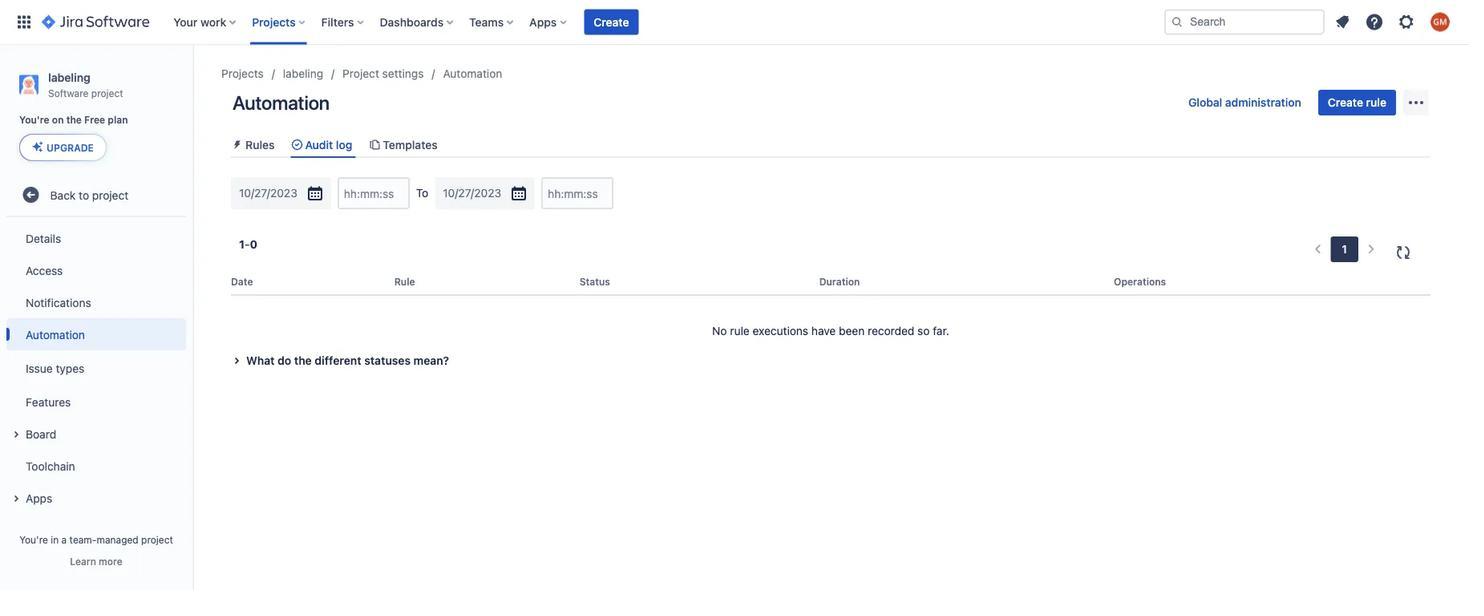 Task type: vqa. For each thing, say whether or not it's contained in the screenshot.
the Back to project link on the left top of page
yes



Task type: locate. For each thing, give the bounding box(es) containing it.
automation link for notifications
[[6, 319, 186, 351]]

project
[[91, 87, 123, 99], [92, 188, 129, 202], [141, 534, 173, 546]]

what
[[246, 354, 275, 368]]

0 vertical spatial rule
[[1367, 96, 1387, 109]]

upgrade
[[47, 142, 94, 153]]

create
[[594, 15, 629, 28], [1329, 96, 1364, 109]]

duration
[[820, 276, 860, 287]]

create button
[[584, 9, 639, 35]]

group
[[6, 218, 186, 519]]

pagination element
[[1306, 237, 1385, 263]]

apps inside dropdown button
[[530, 15, 557, 28]]

labeling link
[[283, 64, 323, 83]]

1 left 0
[[239, 238, 245, 251]]

teams
[[469, 15, 504, 28]]

create right apps dropdown button
[[594, 15, 629, 28]]

projects up labeling link
[[252, 15, 296, 28]]

rule left actions image
[[1367, 96, 1387, 109]]

what do the different statuses mean?
[[246, 354, 449, 368]]

10/27/2023
[[239, 187, 298, 200], [443, 187, 502, 200]]

apps right the teams popup button
[[530, 15, 557, 28]]

software
[[48, 87, 89, 99]]

10/27/2023 right to
[[443, 187, 502, 200]]

jira software image
[[42, 12, 149, 32], [42, 12, 149, 32]]

labeling down projects dropdown button
[[283, 67, 323, 80]]

0 vertical spatial create
[[594, 15, 629, 28]]

rule
[[1367, 96, 1387, 109], [730, 325, 750, 338]]

1 hh:mm:ss field from the left
[[339, 179, 408, 208]]

0 vertical spatial you're
[[19, 114, 49, 125]]

tab list
[[225, 132, 1438, 158]]

you're
[[19, 114, 49, 125], [19, 534, 48, 546]]

your work button
[[169, 9, 242, 35]]

0 horizontal spatial automation
[[26, 328, 85, 341]]

automation link up types
[[6, 319, 186, 351]]

details link
[[6, 222, 186, 255]]

0 vertical spatial project
[[91, 87, 123, 99]]

in
[[51, 534, 59, 546]]

0 vertical spatial automation link
[[443, 64, 503, 83]]

been
[[839, 325, 865, 338]]

projects inside dropdown button
[[252, 15, 296, 28]]

0 horizontal spatial create
[[594, 15, 629, 28]]

refresh log image
[[1394, 243, 1414, 263]]

0 horizontal spatial the
[[66, 114, 82, 125]]

automation down teams
[[443, 67, 503, 80]]

learn more button
[[70, 555, 122, 568]]

1 vertical spatial automation link
[[6, 319, 186, 351]]

projects for projects dropdown button
[[252, 15, 296, 28]]

1 horizontal spatial automation
[[233, 91, 330, 114]]

10/27/2023 down rules
[[239, 187, 298, 200]]

project settings
[[343, 67, 424, 80]]

apps
[[530, 15, 557, 28], [26, 492, 52, 505]]

no
[[713, 325, 727, 338]]

project
[[343, 67, 379, 80]]

rules image
[[231, 138, 244, 151]]

project inside labeling software project
[[91, 87, 123, 99]]

1 vertical spatial projects
[[221, 67, 264, 80]]

you're left the on
[[19, 114, 49, 125]]

date
[[231, 276, 253, 287]]

1 horizontal spatial automation link
[[443, 64, 503, 83]]

-
[[245, 238, 250, 251]]

1 horizontal spatial labeling
[[283, 67, 323, 80]]

2 you're from the top
[[19, 534, 48, 546]]

settings image
[[1398, 12, 1417, 32]]

0 vertical spatial automation
[[443, 67, 503, 80]]

projects right sidebar navigation icon
[[221, 67, 264, 80]]

the
[[66, 114, 82, 125], [294, 354, 312, 368]]

access
[[26, 264, 63, 277]]

0 horizontal spatial 1
[[239, 238, 245, 251]]

0 vertical spatial apps
[[530, 15, 557, 28]]

access link
[[6, 255, 186, 287]]

project right managed
[[141, 534, 173, 546]]

1 horizontal spatial rule
[[1367, 96, 1387, 109]]

learn more
[[70, 556, 122, 567]]

1 vertical spatial you're
[[19, 534, 48, 546]]

rule for no
[[730, 325, 750, 338]]

automation link down teams
[[443, 64, 503, 83]]

dashboards
[[380, 15, 444, 28]]

0 vertical spatial the
[[66, 114, 82, 125]]

filters
[[321, 15, 354, 28]]

create inside primary element
[[594, 15, 629, 28]]

banner
[[0, 0, 1470, 45]]

learn
[[70, 556, 96, 567]]

1 vertical spatial create
[[1329, 96, 1364, 109]]

back
[[50, 188, 76, 202]]

None text field
[[443, 185, 446, 202]]

projects link
[[221, 64, 264, 83]]

audit log image
[[291, 138, 304, 151]]

the right do
[[294, 354, 312, 368]]

1 for 1
[[1343, 243, 1348, 256]]

tab list containing rules
[[225, 132, 1438, 158]]

1 - 0
[[239, 238, 257, 251]]

your profile and settings image
[[1431, 12, 1451, 32]]

the right the on
[[66, 114, 82, 125]]

1 horizontal spatial 10/27/2023
[[443, 187, 502, 200]]

more
[[99, 556, 122, 567]]

the inside dropdown button
[[294, 354, 312, 368]]

apps down toolchain
[[26, 492, 52, 505]]

None text field
[[239, 185, 242, 202]]

far.
[[933, 325, 950, 338]]

1 vertical spatial automation
[[233, 91, 330, 114]]

appswitcher icon image
[[14, 12, 34, 32]]

0 horizontal spatial automation link
[[6, 319, 186, 351]]

labeling up software
[[48, 71, 90, 84]]

0 vertical spatial projects
[[252, 15, 296, 28]]

automation down notifications
[[26, 328, 85, 341]]

1 vertical spatial rule
[[730, 325, 750, 338]]

toolchain link
[[6, 450, 186, 482]]

templates
[[383, 138, 438, 151]]

have
[[812, 325, 836, 338]]

hh:mm:ss field
[[339, 179, 408, 208], [543, 179, 612, 208]]

global administration link
[[1179, 90, 1312, 116]]

automation down labeling link
[[233, 91, 330, 114]]

rule inside button
[[1367, 96, 1387, 109]]

0 horizontal spatial labeling
[[48, 71, 90, 84]]

0 horizontal spatial hh:mm:ss field
[[339, 179, 408, 208]]

1 horizontal spatial the
[[294, 354, 312, 368]]

project up the plan
[[91, 87, 123, 99]]

labeling
[[283, 67, 323, 80], [48, 71, 90, 84]]

dashboards button
[[375, 9, 460, 35]]

1 inside button
[[1343, 243, 1348, 256]]

notifications link
[[6, 287, 186, 319]]

rules
[[246, 138, 275, 151]]

create rule
[[1329, 96, 1387, 109]]

1 horizontal spatial create
[[1329, 96, 1364, 109]]

you're left in
[[19, 534, 48, 546]]

1 left refresh log image
[[1343, 243, 1348, 256]]

2 vertical spatial automation
[[26, 328, 85, 341]]

1 vertical spatial the
[[294, 354, 312, 368]]

rule right no
[[730, 325, 750, 338]]

projects for the projects link
[[221, 67, 264, 80]]

create rule button
[[1319, 90, 1397, 116]]

different
[[315, 354, 362, 368]]

automation link
[[443, 64, 503, 83], [6, 319, 186, 351]]

labeling for labeling software project
[[48, 71, 90, 84]]

1 horizontal spatial 1
[[1343, 243, 1348, 256]]

issue types link
[[6, 351, 186, 386]]

apps button
[[6, 482, 186, 514]]

automation
[[443, 67, 503, 80], [233, 91, 330, 114], [26, 328, 85, 341]]

project right to
[[92, 188, 129, 202]]

1 vertical spatial apps
[[26, 492, 52, 505]]

search image
[[1171, 16, 1184, 28]]

2 horizontal spatial automation
[[443, 67, 503, 80]]

1 you're from the top
[[19, 114, 49, 125]]

0 horizontal spatial 10/27/2023
[[239, 187, 298, 200]]

1 horizontal spatial hh:mm:ss field
[[543, 179, 612, 208]]

1 horizontal spatial apps
[[530, 15, 557, 28]]

0 horizontal spatial apps
[[26, 492, 52, 505]]

1
[[239, 238, 245, 251], [1343, 243, 1348, 256]]

create for create
[[594, 15, 629, 28]]

1 vertical spatial project
[[92, 188, 129, 202]]

expand image
[[6, 425, 26, 445]]

primary element
[[10, 0, 1165, 45]]

create left actions image
[[1329, 96, 1364, 109]]

0 horizontal spatial rule
[[730, 325, 750, 338]]

labeling inside labeling software project
[[48, 71, 90, 84]]



Task type: describe. For each thing, give the bounding box(es) containing it.
1 10/27/2023 from the left
[[239, 187, 298, 200]]

your work
[[174, 15, 226, 28]]

group containing details
[[6, 218, 186, 519]]

global administration
[[1189, 96, 1302, 109]]

toolchain
[[26, 460, 75, 473]]

executions
[[753, 325, 809, 338]]

administration
[[1226, 96, 1302, 109]]

create for create rule
[[1329, 96, 1364, 109]]

mean?
[[414, 354, 449, 368]]

1 button
[[1331, 237, 1359, 263]]

board
[[26, 427, 56, 441]]

banner containing your work
[[0, 0, 1470, 45]]

upgrade button
[[20, 135, 106, 161]]

your
[[174, 15, 198, 28]]

apps inside button
[[26, 492, 52, 505]]

issue
[[26, 362, 53, 375]]

apps button
[[525, 9, 573, 35]]

managed
[[97, 534, 139, 546]]

you're for you're on the free plan
[[19, 114, 49, 125]]

global
[[1189, 96, 1223, 109]]

rule for create
[[1367, 96, 1387, 109]]

automation for project settings
[[443, 67, 503, 80]]

back to project link
[[6, 179, 186, 211]]

recorded
[[868, 325, 915, 338]]

types
[[56, 362, 84, 375]]

filters button
[[317, 9, 370, 35]]

features link
[[6, 386, 186, 418]]

details
[[26, 232, 61, 245]]

plan
[[108, 114, 128, 125]]

statuses
[[364, 354, 411, 368]]

2 hh:mm:ss field from the left
[[543, 179, 612, 208]]

2 vertical spatial project
[[141, 534, 173, 546]]

teams button
[[465, 9, 520, 35]]

expand image
[[227, 352, 246, 371]]

log
[[336, 138, 353, 151]]

help image
[[1366, 12, 1385, 32]]

actions image
[[1407, 93, 1427, 112]]

labeling software project
[[48, 71, 123, 99]]

labeling for labeling
[[283, 67, 323, 80]]

0
[[250, 238, 257, 251]]

so
[[918, 325, 930, 338]]

on
[[52, 114, 64, 125]]

sidebar navigation image
[[175, 64, 210, 96]]

notifications image
[[1334, 12, 1353, 32]]

project for back to project
[[92, 188, 129, 202]]

2 10/27/2023 from the left
[[443, 187, 502, 200]]

do
[[278, 354, 291, 368]]

operations
[[1114, 276, 1167, 287]]

status
[[580, 276, 611, 287]]

the for different
[[294, 354, 312, 368]]

you're on the free plan
[[19, 114, 128, 125]]

to
[[416, 187, 429, 200]]

work
[[201, 15, 226, 28]]

the for free
[[66, 114, 82, 125]]

projects button
[[247, 9, 312, 35]]

what do the different statuses mean? button
[[227, 352, 1431, 371]]

team-
[[69, 534, 97, 546]]

audit
[[305, 138, 333, 151]]

you're in a team-managed project
[[19, 534, 173, 546]]

audit log
[[305, 138, 353, 151]]

board button
[[6, 418, 186, 450]]

Search field
[[1165, 9, 1325, 35]]

project for labeling software project
[[91, 87, 123, 99]]

features
[[26, 395, 71, 409]]

no rule executions have been recorded so far.
[[713, 325, 950, 338]]

free
[[84, 114, 105, 125]]

expand image
[[6, 490, 26, 509]]

1 for 1 - 0
[[239, 238, 245, 251]]

notifications
[[26, 296, 91, 309]]

back to project
[[50, 188, 129, 202]]

templates image
[[369, 138, 381, 151]]

to
[[79, 188, 89, 202]]

issue types
[[26, 362, 84, 375]]

you're for you're in a team-managed project
[[19, 534, 48, 546]]

rule
[[394, 276, 415, 287]]

settings
[[382, 67, 424, 80]]

project settings link
[[343, 64, 424, 83]]

automation link for project settings
[[443, 64, 503, 83]]

a
[[61, 534, 67, 546]]

automation for notifications
[[26, 328, 85, 341]]



